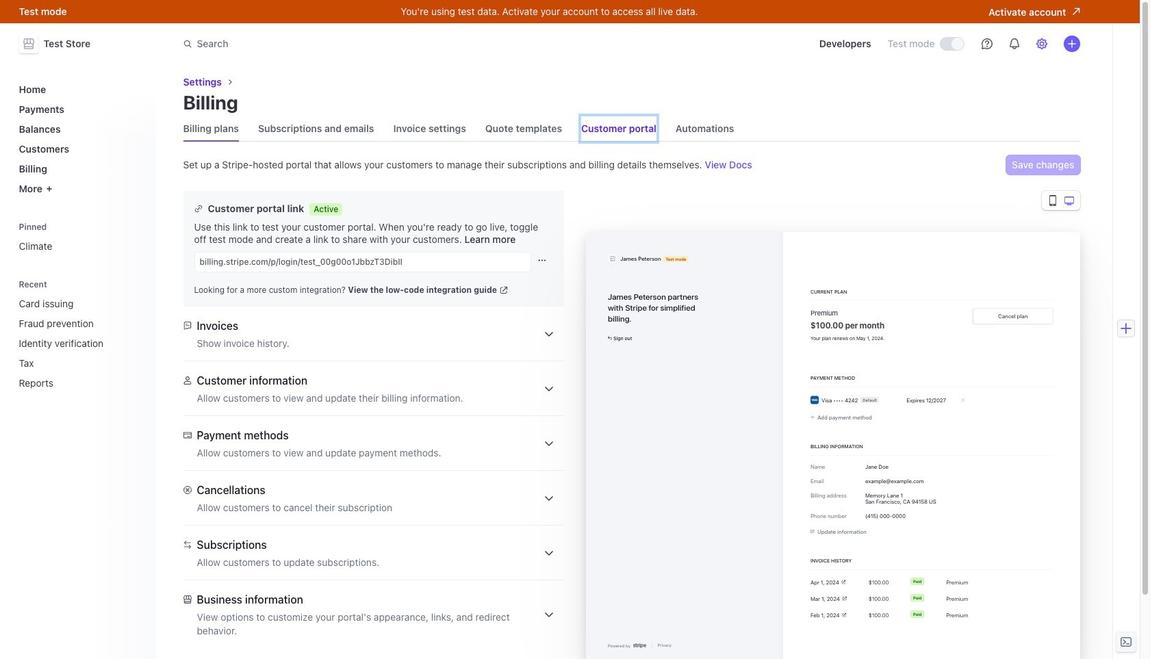 Task type: locate. For each thing, give the bounding box(es) containing it.
2 recent element from the top
[[13, 292, 148, 395]]

None search field
[[175, 31, 561, 57]]

1 recent element from the top
[[13, 279, 148, 395]]

stripe image
[[633, 643, 646, 649]]

recent element
[[13, 279, 148, 395], [13, 292, 148, 395]]

tab list
[[183, 116, 1081, 142]]



Task type: describe. For each thing, give the bounding box(es) containing it.
svg image
[[538, 256, 546, 265]]

core navigation links element
[[13, 78, 148, 200]]

pinned element
[[13, 222, 148, 258]]

settings image
[[1037, 38, 1048, 49]]

Search text field
[[175, 31, 561, 57]]

notifications image
[[1009, 38, 1020, 49]]

help image
[[982, 38, 993, 49]]

Test mode checkbox
[[941, 38, 964, 50]]



Task type: vqa. For each thing, say whether or not it's contained in the screenshot.
links at the left top of page
no



